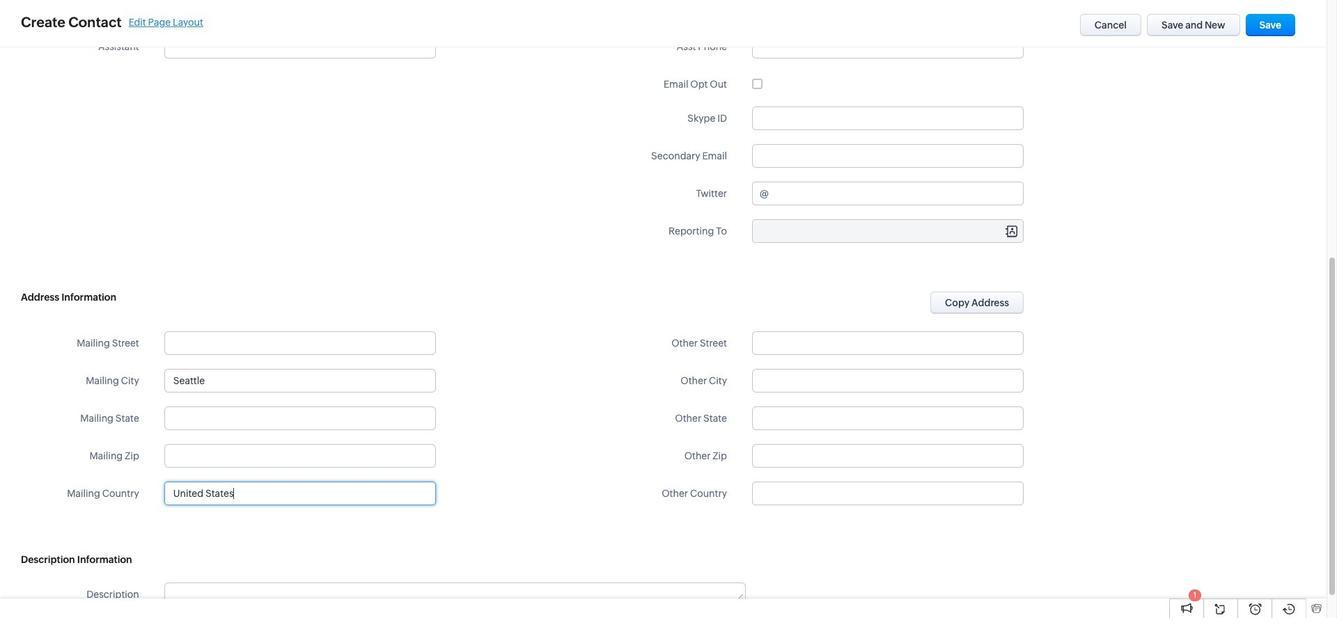 Task type: describe. For each thing, give the bounding box(es) containing it.
MMM D, YYYY text field
[[752, 0, 1024, 21]]



Task type: vqa. For each thing, say whether or not it's contained in the screenshot.
MMM D, YYYY text box
yes



Task type: locate. For each thing, give the bounding box(es) containing it.
None field
[[753, 220, 1023, 242], [165, 483, 435, 505], [753, 483, 1023, 505], [753, 220, 1023, 242], [165, 483, 435, 505], [753, 483, 1023, 505]]

None text field
[[164, 35, 436, 59], [752, 35, 1024, 59], [753, 220, 1023, 242], [164, 332, 436, 355], [752, 332, 1024, 355], [164, 369, 436, 393], [164, 407, 436, 430], [752, 407, 1024, 430], [164, 444, 436, 468], [164, 35, 436, 59], [752, 35, 1024, 59], [753, 220, 1023, 242], [164, 332, 436, 355], [752, 332, 1024, 355], [164, 369, 436, 393], [164, 407, 436, 430], [752, 407, 1024, 430], [164, 444, 436, 468]]

None text field
[[164, 0, 436, 21], [752, 107, 1024, 130], [752, 144, 1024, 168], [771, 182, 1023, 205], [752, 369, 1024, 393], [752, 444, 1024, 468], [165, 483, 435, 505], [753, 483, 1023, 505], [165, 584, 745, 606], [164, 0, 436, 21], [752, 107, 1024, 130], [752, 144, 1024, 168], [771, 182, 1023, 205], [752, 369, 1024, 393], [752, 444, 1024, 468], [165, 483, 435, 505], [753, 483, 1023, 505], [165, 584, 745, 606]]

list box
[[166, 427, 435, 479]]



